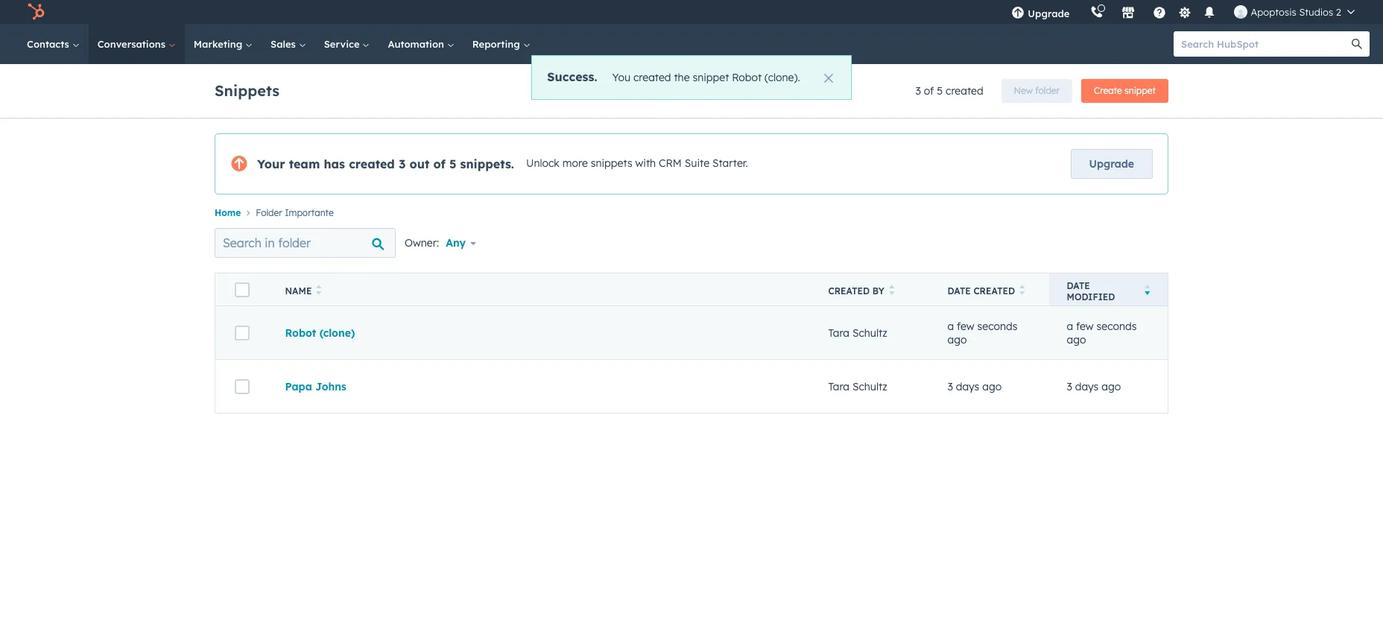 Task type: locate. For each thing, give the bounding box(es) containing it.
1 a few seconds ago from the left
[[948, 320, 1018, 346]]

robot (clone)
[[285, 326, 355, 340]]

1 few from the left
[[957, 320, 975, 333]]

0 horizontal spatial press to sort. element
[[316, 285, 322, 298]]

0 horizontal spatial press to sort. image
[[316, 285, 322, 295]]

seconds
[[978, 320, 1018, 333], [1097, 320, 1137, 333]]

days
[[956, 380, 980, 393], [1075, 380, 1099, 393]]

upgrade right upgrade icon
[[1028, 7, 1070, 19]]

seconds down the date created button
[[978, 320, 1018, 333]]

2 press to sort. element from the left
[[889, 285, 895, 298]]

robot left '(clone)' on the bottom left
[[285, 326, 316, 340]]

calling icon button
[[1085, 2, 1110, 22]]

1 horizontal spatial few
[[1076, 320, 1094, 333]]

3 inside the snippets banner
[[916, 84, 921, 98]]

0 vertical spatial of
[[924, 84, 934, 98]]

few
[[957, 320, 975, 333], [1076, 320, 1094, 333]]

2 tara from the top
[[828, 380, 850, 393]]

notifications image
[[1203, 7, 1217, 20]]

created by
[[828, 286, 884, 297]]

0 vertical spatial robot
[[732, 71, 762, 84]]

date modified button
[[1049, 273, 1168, 306]]

created by button
[[811, 273, 930, 306]]

2 schultz from the top
[[853, 380, 888, 393]]

date
[[1067, 280, 1090, 291], [948, 286, 971, 297]]

tara schultz image
[[1235, 5, 1248, 19]]

press to sort. image for name
[[316, 285, 322, 295]]

1 horizontal spatial upgrade
[[1089, 157, 1134, 171]]

snippet right create
[[1125, 85, 1156, 96]]

papa johns
[[285, 380, 346, 393]]

tara for a
[[828, 326, 850, 340]]

navigation containing home
[[215, 203, 1169, 222]]

descending sort. press to sort ascending. element
[[1144, 285, 1150, 298]]

more
[[563, 157, 588, 170]]

press to sort. element for date created
[[1020, 285, 1025, 298]]

a down "modified"
[[1067, 320, 1073, 333]]

date for date created
[[948, 286, 971, 297]]

0 horizontal spatial few
[[957, 320, 975, 333]]

create snippet button
[[1082, 79, 1169, 103]]

snippet right 'the'
[[693, 71, 729, 84]]

press to sort. element inside created by button
[[889, 285, 895, 298]]

1 horizontal spatial a few seconds ago
[[1067, 320, 1137, 346]]

0 horizontal spatial seconds
[[978, 320, 1018, 333]]

a few seconds ago
[[948, 320, 1018, 346], [1067, 320, 1137, 346]]

1 seconds from the left
[[978, 320, 1018, 333]]

0 vertical spatial tara schultz
[[828, 326, 888, 340]]

robot
[[732, 71, 762, 84], [285, 326, 316, 340]]

press to sort. element right name
[[316, 285, 322, 298]]

1 horizontal spatial snippet
[[1125, 85, 1156, 96]]

marketplaces image
[[1122, 7, 1135, 20]]

snippet
[[693, 71, 729, 84], [1125, 85, 1156, 96]]

notifications button
[[1197, 0, 1223, 24]]

0 horizontal spatial of
[[433, 157, 446, 171]]

1 tara schultz from the top
[[828, 326, 888, 340]]

1 vertical spatial 5
[[449, 157, 456, 171]]

1 horizontal spatial date
[[1067, 280, 1090, 291]]

few down 'date created'
[[957, 320, 975, 333]]

2 press to sort. image from the left
[[1020, 285, 1025, 295]]

2 horizontal spatial press to sort. element
[[1020, 285, 1025, 298]]

0 horizontal spatial a few seconds ago
[[948, 320, 1018, 346]]

by
[[873, 286, 884, 297]]

created inside button
[[974, 286, 1015, 297]]

of
[[924, 84, 934, 98], [433, 157, 446, 171]]

1 horizontal spatial seconds
[[1097, 320, 1137, 333]]

1 vertical spatial robot
[[285, 326, 316, 340]]

0 horizontal spatial robot
[[285, 326, 316, 340]]

owner:
[[405, 237, 439, 250]]

search image
[[1352, 39, 1362, 49]]

descending sort. press to sort ascending. image
[[1144, 285, 1150, 295]]

papa johns link
[[285, 380, 346, 393]]

3 of 5 created
[[916, 84, 984, 98]]

name button
[[267, 273, 811, 306]]

date right press to sort. icon
[[948, 286, 971, 297]]

contacts link
[[18, 24, 88, 64]]

1 horizontal spatial 3 days ago
[[1067, 380, 1121, 393]]

seconds down date modified button
[[1097, 320, 1137, 333]]

date left descending sort. press to sort ascending. icon
[[1067, 280, 1090, 291]]

starter.
[[712, 157, 748, 170]]

press to sort. image
[[316, 285, 322, 295], [1020, 285, 1025, 295]]

0 horizontal spatial 3 days ago
[[948, 380, 1002, 393]]

0 horizontal spatial date
[[948, 286, 971, 297]]

settings image
[[1178, 6, 1192, 20]]

date inside date modified
[[1067, 280, 1090, 291]]

a
[[948, 320, 954, 333], [1067, 320, 1073, 333]]

1 horizontal spatial press to sort. image
[[1020, 285, 1025, 295]]

0 horizontal spatial days
[[956, 380, 980, 393]]

date created button
[[930, 273, 1049, 306]]

press to sort. image right name
[[316, 285, 322, 295]]

name
[[285, 286, 312, 297]]

marketing
[[194, 38, 245, 50]]

you
[[612, 71, 631, 84]]

1 horizontal spatial a
[[1067, 320, 1073, 333]]

2 a few seconds ago from the left
[[1067, 320, 1137, 346]]

apoptosis studios 2 button
[[1226, 0, 1364, 24]]

0 vertical spatial snippet
[[693, 71, 729, 84]]

0 horizontal spatial snippet
[[693, 71, 729, 84]]

5 inside the snippets banner
[[937, 84, 943, 98]]

a few seconds ago down "modified"
[[1067, 320, 1137, 346]]

1 horizontal spatial press to sort. element
[[889, 285, 895, 298]]

1 horizontal spatial 5
[[937, 84, 943, 98]]

tara schultz for 3
[[828, 380, 888, 393]]

2 3 days ago from the left
[[1067, 380, 1121, 393]]

date modified
[[1067, 280, 1115, 302]]

folder importante
[[256, 207, 334, 219]]

upgrade
[[1028, 7, 1070, 19], [1089, 157, 1134, 171]]

2 tara schultz from the top
[[828, 380, 888, 393]]

1 horizontal spatial robot
[[732, 71, 762, 84]]

few down "modified"
[[1076, 320, 1094, 333]]

suite
[[685, 157, 710, 170]]

conversations link
[[88, 24, 185, 64]]

0 vertical spatial tara
[[828, 326, 850, 340]]

0 horizontal spatial upgrade
[[1028, 7, 1070, 19]]

press to sort. image inside the name button
[[316, 285, 322, 295]]

menu item
[[1080, 0, 1083, 24]]

press to sort. element inside the name button
[[316, 285, 322, 298]]

1 3 days ago from the left
[[948, 380, 1002, 393]]

1 tara from the top
[[828, 326, 850, 340]]

1 press to sort. image from the left
[[316, 285, 322, 295]]

upgrade down create
[[1089, 157, 1134, 171]]

created
[[634, 71, 671, 84], [946, 84, 984, 98], [349, 157, 395, 171], [974, 286, 1015, 297]]

1 vertical spatial tara schultz
[[828, 380, 888, 393]]

1 days from the left
[[956, 380, 980, 393]]

0 vertical spatial 5
[[937, 84, 943, 98]]

press to sort. image for date created
[[1020, 285, 1025, 295]]

navigation
[[215, 203, 1169, 222]]

1 horizontal spatial of
[[924, 84, 934, 98]]

close image
[[824, 74, 833, 83]]

1 horizontal spatial days
[[1075, 380, 1099, 393]]

a few seconds ago down 'date created'
[[948, 320, 1018, 346]]

1 press to sort. element from the left
[[316, 285, 322, 298]]

crm
[[659, 157, 682, 170]]

menu
[[1001, 0, 1365, 24]]

robot left (clone). in the top of the page
[[732, 71, 762, 84]]

0 vertical spatial schultz
[[853, 326, 888, 340]]

menu containing apoptosis studios 2
[[1001, 0, 1365, 24]]

service link
[[315, 24, 379, 64]]

1 vertical spatial schultz
[[853, 380, 888, 393]]

importante
[[285, 207, 334, 219]]

press to sort. image right 'date created'
[[1020, 285, 1025, 295]]

1 vertical spatial snippet
[[1125, 85, 1156, 96]]

sales link
[[262, 24, 315, 64]]

schultz
[[853, 326, 888, 340], [853, 380, 888, 393]]

0 horizontal spatial a
[[948, 320, 954, 333]]

Search search field
[[215, 228, 396, 258]]

studios
[[1299, 6, 1334, 18]]

1 vertical spatial tara
[[828, 380, 850, 393]]

your
[[257, 157, 285, 171]]

3 days ago
[[948, 380, 1002, 393], [1067, 380, 1121, 393]]

3
[[916, 84, 921, 98], [399, 157, 406, 171], [948, 380, 953, 393], [1067, 380, 1072, 393]]

settings link
[[1176, 4, 1194, 20]]

service
[[324, 38, 363, 50]]

2 seconds from the left
[[1097, 320, 1137, 333]]

conversations
[[97, 38, 168, 50]]

press to sort. image inside the date created button
[[1020, 285, 1025, 295]]

ago
[[948, 333, 967, 346], [1067, 333, 1086, 346], [982, 380, 1002, 393], [1102, 380, 1121, 393]]

date inside the date created button
[[948, 286, 971, 297]]

1 vertical spatial of
[[433, 157, 446, 171]]

tara for 3
[[828, 380, 850, 393]]

5
[[937, 84, 943, 98], [449, 157, 456, 171]]

reporting
[[472, 38, 523, 50]]

3 press to sort. element from the left
[[1020, 285, 1025, 298]]

marketplaces button
[[1113, 0, 1144, 24]]

team
[[289, 157, 320, 171]]

success.
[[547, 69, 597, 84]]

home
[[215, 207, 241, 219]]

tara schultz
[[828, 326, 888, 340], [828, 380, 888, 393]]

press to sort. element
[[316, 285, 322, 298], [889, 285, 895, 298], [1020, 285, 1025, 298]]

snippet inside success. alert
[[693, 71, 729, 84]]

(clone)
[[319, 326, 355, 340]]

papa
[[285, 380, 312, 393]]

a down 'date created'
[[948, 320, 954, 333]]

new
[[1014, 85, 1033, 96]]

folder
[[1035, 85, 1060, 96]]

1 schultz from the top
[[853, 326, 888, 340]]

press to sort. element right the by
[[889, 285, 895, 298]]

press to sort. element inside the date created button
[[1020, 285, 1025, 298]]

has
[[324, 157, 345, 171]]

new folder button
[[1001, 79, 1073, 103]]

tara
[[828, 326, 850, 340], [828, 380, 850, 393]]

0 vertical spatial upgrade
[[1028, 7, 1070, 19]]

press to sort. element right 'date created'
[[1020, 285, 1025, 298]]

johns
[[315, 380, 346, 393]]



Task type: vqa. For each thing, say whether or not it's contained in the screenshot.
Name Press to sort. icon
yes



Task type: describe. For each thing, give the bounding box(es) containing it.
sales
[[271, 38, 299, 50]]

help image
[[1153, 7, 1167, 20]]

automation
[[388, 38, 447, 50]]

2 few from the left
[[1076, 320, 1094, 333]]

upgrade link
[[1071, 149, 1153, 179]]

apoptosis studios 2
[[1251, 6, 1342, 18]]

your team has created 3 out of 5 snippets.
[[257, 157, 514, 171]]

snippets.
[[460, 157, 514, 171]]

hubspot link
[[18, 3, 56, 21]]

any
[[446, 237, 466, 250]]

the
[[674, 71, 690, 84]]

2 a from the left
[[1067, 320, 1073, 333]]

you created the snippet robot (clone).
[[612, 71, 800, 84]]

press to sort. image
[[889, 285, 895, 295]]

1 vertical spatial upgrade
[[1089, 157, 1134, 171]]

create
[[1094, 85, 1122, 96]]

out
[[410, 157, 430, 171]]

0 horizontal spatial 5
[[449, 157, 456, 171]]

folder
[[256, 207, 282, 219]]

automation link
[[379, 24, 463, 64]]

with
[[635, 157, 656, 170]]

(clone).
[[765, 71, 800, 84]]

date created
[[948, 286, 1015, 297]]

any button
[[445, 228, 486, 258]]

snippets
[[215, 81, 279, 100]]

marketing link
[[185, 24, 262, 64]]

unlock
[[526, 157, 560, 170]]

created inside the snippets banner
[[946, 84, 984, 98]]

snippets banner
[[215, 75, 1169, 103]]

help button
[[1147, 0, 1173, 24]]

schultz for a
[[853, 326, 888, 340]]

new folder
[[1014, 85, 1060, 96]]

create snippet
[[1094, 85, 1156, 96]]

unlock more snippets with crm suite starter.
[[526, 157, 748, 170]]

reporting link
[[463, 24, 539, 64]]

Search HubSpot search field
[[1174, 31, 1356, 57]]

calling icon image
[[1091, 6, 1104, 19]]

created
[[828, 286, 870, 297]]

date for date modified
[[1067, 280, 1090, 291]]

apoptosis
[[1251, 6, 1297, 18]]

upgrade image
[[1012, 7, 1025, 20]]

success. alert
[[532, 55, 852, 100]]

contacts
[[27, 38, 72, 50]]

schultz for 3
[[853, 380, 888, 393]]

snippet inside button
[[1125, 85, 1156, 96]]

press to sort. element for name
[[316, 285, 322, 298]]

2
[[1336, 6, 1342, 18]]

robot inside success. alert
[[732, 71, 762, 84]]

1 a from the left
[[948, 320, 954, 333]]

press to sort. element for created by
[[889, 285, 895, 298]]

snippets
[[591, 157, 632, 170]]

home button
[[215, 207, 241, 219]]

modified
[[1067, 291, 1115, 302]]

2 days from the left
[[1075, 380, 1099, 393]]

tara schultz for a
[[828, 326, 888, 340]]

search button
[[1345, 31, 1370, 57]]

created inside success. alert
[[634, 71, 671, 84]]

of inside the snippets banner
[[924, 84, 934, 98]]

robot (clone) link
[[285, 326, 355, 340]]

hubspot image
[[27, 3, 45, 21]]



